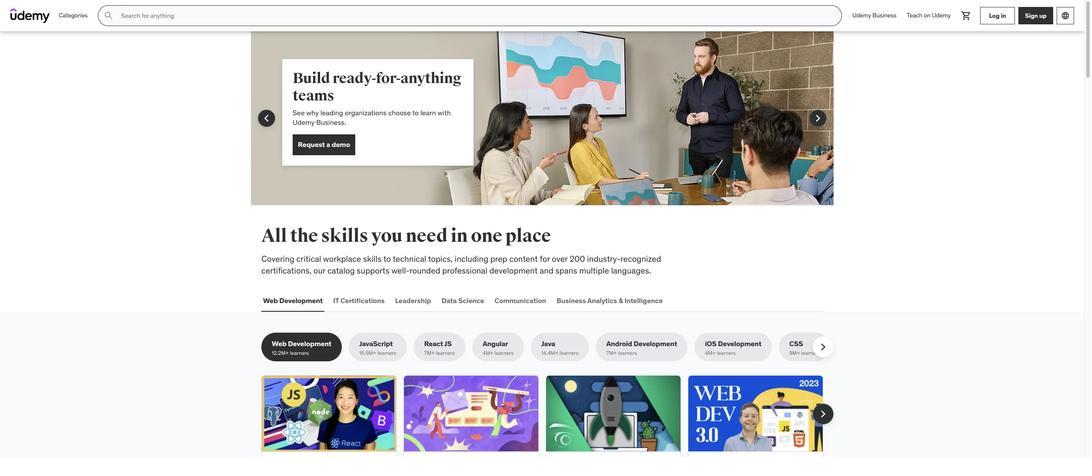 Task type: locate. For each thing, give the bounding box(es) containing it.
0 horizontal spatial to
[[384, 254, 391, 264]]

data science button
[[440, 290, 486, 311]]

business analytics & intelligence
[[557, 296, 663, 305]]

web development 12.2m+ learners
[[272, 340, 332, 357]]

learners inside the css 9m+ learners
[[802, 350, 821, 357]]

0 horizontal spatial 7m+
[[424, 350, 435, 357]]

in
[[1002, 12, 1007, 19], [451, 225, 468, 247]]

teach
[[908, 11, 923, 19]]

1 vertical spatial to
[[384, 254, 391, 264]]

react js 7m+ learners
[[424, 340, 455, 357]]

angular
[[483, 340, 508, 348]]

0 horizontal spatial udemy
[[293, 118, 315, 127]]

1 vertical spatial carousel element
[[262, 376, 834, 457]]

1 vertical spatial next image
[[817, 407, 831, 421]]

4m+ down angular
[[483, 350, 494, 357]]

it certifications
[[333, 296, 385, 305]]

4m+ down ios in the right of the page
[[705, 350, 716, 357]]

to up the supports
[[384, 254, 391, 264]]

3 learners from the left
[[436, 350, 455, 357]]

4 learners from the left
[[495, 350, 514, 357]]

technical
[[393, 254, 427, 264]]

skills up workplace
[[321, 225, 368, 247]]

development inside "web development 12.2m+ learners"
[[288, 340, 332, 348]]

8 learners from the left
[[802, 350, 821, 357]]

0 vertical spatial to
[[413, 108, 419, 117]]

udemy inside build ready-for-anything teams see why leading organizations choose to learn with udemy business.
[[293, 118, 315, 127]]

analytics
[[588, 296, 618, 305]]

languages.
[[612, 265, 652, 276]]

professional
[[443, 265, 488, 276]]

1 horizontal spatial 7m+
[[607, 350, 617, 357]]

12.2m+
[[272, 350, 289, 357]]

business down the spans at the right of the page
[[557, 296, 586, 305]]

7m+ down 'react'
[[424, 350, 435, 357]]

development up 12.2m+
[[288, 340, 332, 348]]

7m+ down "android"
[[607, 350, 617, 357]]

android
[[607, 340, 633, 348]]

0 vertical spatial web
[[263, 296, 278, 305]]

5 learners from the left
[[560, 350, 579, 357]]

development inside ios development 4m+ learners
[[719, 340, 762, 348]]

to left learn
[[413, 108, 419, 117]]

submit search image
[[104, 10, 114, 21]]

4m+ inside ios development 4m+ learners
[[705, 350, 716, 357]]

0 vertical spatial business
[[873, 11, 897, 19]]

to inside covering critical workplace skills to technical topics, including prep content for over 200 industry-recognized certifications, our catalog supports well-rounded professional development and spans multiple languages.
[[384, 254, 391, 264]]

spans
[[556, 265, 578, 276]]

0 horizontal spatial in
[[451, 225, 468, 247]]

1 7m+ from the left
[[424, 350, 435, 357]]

0 horizontal spatial 4m+
[[483, 350, 494, 357]]

leadership button
[[394, 290, 433, 311]]

1 vertical spatial business
[[557, 296, 586, 305]]

web development button
[[262, 290, 325, 311]]

ready-
[[333, 69, 376, 87]]

development inside the android development 7m+ learners
[[634, 340, 678, 348]]

web down the certifications,
[[263, 296, 278, 305]]

certifications
[[341, 296, 385, 305]]

well-
[[392, 265, 410, 276]]

rounded
[[410, 265, 441, 276]]

learners inside "web development 12.2m+ learners"
[[290, 350, 309, 357]]

7 learners from the left
[[717, 350, 736, 357]]

communication
[[495, 296, 546, 305]]

0 vertical spatial carousel element
[[251, 31, 834, 226]]

development right "android"
[[634, 340, 678, 348]]

learn
[[421, 108, 436, 117]]

0 vertical spatial next image
[[817, 340, 831, 354]]

business.
[[316, 118, 346, 127]]

1 vertical spatial web
[[272, 340, 287, 348]]

development for android development 7m+ learners
[[634, 340, 678, 348]]

development
[[279, 296, 323, 305], [288, 340, 332, 348], [634, 340, 678, 348], [719, 340, 762, 348]]

2 4m+ from the left
[[705, 350, 716, 357]]

science
[[459, 296, 484, 305]]

1 horizontal spatial 4m+
[[705, 350, 716, 357]]

one
[[471, 225, 503, 247]]

udemy
[[853, 11, 872, 19], [933, 11, 951, 19], [293, 118, 315, 127]]

Search for anything text field
[[119, 8, 832, 23]]

all
[[262, 225, 287, 247]]

2 learners from the left
[[378, 350, 397, 357]]

web up 12.2m+
[[272, 340, 287, 348]]

workplace
[[323, 254, 361, 264]]

js
[[445, 340, 452, 348]]

need
[[406, 225, 448, 247]]

0 horizontal spatial business
[[557, 296, 586, 305]]

in up including
[[451, 225, 468, 247]]

1 vertical spatial skills
[[363, 254, 382, 264]]

leadership
[[395, 296, 431, 305]]

learners inside angular 4m+ learners
[[495, 350, 514, 357]]

6 learners from the left
[[619, 350, 637, 357]]

learners inside the android development 7m+ learners
[[619, 350, 637, 357]]

udemy business
[[853, 11, 897, 19]]

topic filters element
[[262, 333, 834, 362]]

next image inside topic filters element
[[817, 340, 831, 354]]

1 vertical spatial in
[[451, 225, 468, 247]]

to
[[413, 108, 419, 117], [384, 254, 391, 264]]

14.4m+
[[542, 350, 559, 357]]

7m+
[[424, 350, 435, 357], [607, 350, 617, 357]]

skills up the supports
[[363, 254, 382, 264]]

demo
[[332, 140, 350, 149]]

carousel element
[[251, 31, 834, 226], [262, 376, 834, 457]]

7m+ inside the android development 7m+ learners
[[607, 350, 617, 357]]

7m+ inside react js 7m+ learners
[[424, 350, 435, 357]]

development right ios in the right of the page
[[719, 340, 762, 348]]

learners
[[290, 350, 309, 357], [378, 350, 397, 357], [436, 350, 455, 357], [495, 350, 514, 357], [560, 350, 579, 357], [619, 350, 637, 357], [717, 350, 736, 357], [802, 350, 821, 357]]

1 horizontal spatial in
[[1002, 12, 1007, 19]]

1 learners from the left
[[290, 350, 309, 357]]

0 vertical spatial in
[[1002, 12, 1007, 19]]

web for web development 12.2m+ learners
[[272, 340, 287, 348]]

in right log
[[1002, 12, 1007, 19]]

and
[[540, 265, 554, 276]]

1 next image from the top
[[817, 340, 831, 354]]

2 7m+ from the left
[[607, 350, 617, 357]]

intelligence
[[625, 296, 663, 305]]

build ready-for-anything teams see why leading organizations choose to learn with udemy business.
[[293, 69, 462, 127]]

java
[[542, 340, 556, 348]]

business left the "teach"
[[873, 11, 897, 19]]

javascript 15.5m+ learners
[[359, 340, 397, 357]]

1 4m+ from the left
[[483, 350, 494, 357]]

web inside "web development 12.2m+ learners"
[[272, 340, 287, 348]]

teach on udemy
[[908, 11, 951, 19]]

next image
[[817, 340, 831, 354], [817, 407, 831, 421]]

development down the certifications,
[[279, 296, 323, 305]]

development for web development
[[279, 296, 323, 305]]

organizations
[[345, 108, 387, 117]]

request a demo
[[298, 140, 350, 149]]

sign up link
[[1019, 7, 1054, 24]]

1 horizontal spatial to
[[413, 108, 419, 117]]

development inside web development button
[[279, 296, 323, 305]]

for-
[[376, 69, 401, 87]]

web inside button
[[263, 296, 278, 305]]



Task type: describe. For each thing, give the bounding box(es) containing it.
including
[[455, 254, 489, 264]]

up
[[1040, 12, 1047, 19]]

css
[[790, 340, 804, 348]]

2 next image from the top
[[817, 407, 831, 421]]

content
[[510, 254, 538, 264]]

place
[[506, 225, 551, 247]]

data
[[442, 296, 457, 305]]

javascript
[[359, 340, 393, 348]]

15.5m+
[[359, 350, 376, 357]]

carousel element containing build ready-for-anything teams
[[251, 31, 834, 226]]

teach on udemy link
[[902, 5, 957, 26]]

web for web development
[[263, 296, 278, 305]]

web development
[[263, 296, 323, 305]]

react
[[424, 340, 443, 348]]

development for ios development 4m+ learners
[[719, 340, 762, 348]]

java 14.4m+ learners
[[542, 340, 579, 357]]

previous image
[[260, 111, 274, 125]]

prep
[[491, 254, 508, 264]]

it
[[333, 296, 339, 305]]

recognized
[[621, 254, 662, 264]]

catalog
[[328, 265, 355, 276]]

industry-
[[587, 254, 621, 264]]

critical
[[297, 254, 321, 264]]

sign up
[[1026, 12, 1047, 19]]

our
[[314, 265, 326, 276]]

all the skills you need in one place
[[262, 225, 551, 247]]

on
[[924, 11, 931, 19]]

0 vertical spatial skills
[[321, 225, 368, 247]]

categories
[[59, 11, 88, 19]]

for
[[540, 254, 550, 264]]

learners inside react js 7m+ learners
[[436, 350, 455, 357]]

skills inside covering critical workplace skills to technical topics, including prep content for over 200 industry-recognized certifications, our catalog supports well-rounded professional development and spans multiple languages.
[[363, 254, 382, 264]]

development for web development 12.2m+ learners
[[288, 340, 332, 348]]

covering critical workplace skills to technical topics, including prep content for over 200 industry-recognized certifications, our catalog supports well-rounded professional development and spans multiple languages.
[[262, 254, 662, 276]]

choose
[[389, 108, 411, 117]]

teams
[[293, 87, 334, 105]]

9m+
[[790, 350, 801, 357]]

it certifications button
[[332, 290, 387, 311]]

with
[[438, 108, 451, 117]]

7m+ for react js
[[424, 350, 435, 357]]

why
[[307, 108, 319, 117]]

over
[[552, 254, 568, 264]]

udemy image
[[10, 8, 50, 23]]

log in link
[[981, 7, 1016, 24]]

data science
[[442, 296, 484, 305]]

a
[[327, 140, 330, 149]]

you
[[372, 225, 403, 247]]

categories button
[[54, 5, 93, 26]]

200
[[570, 254, 586, 264]]

2 horizontal spatial udemy
[[933, 11, 951, 19]]

covering
[[262, 254, 295, 264]]

to inside build ready-for-anything teams see why leading organizations choose to learn with udemy business.
[[413, 108, 419, 117]]

learners inside ios development 4m+ learners
[[717, 350, 736, 357]]

supports
[[357, 265, 390, 276]]

the
[[290, 225, 318, 247]]

see
[[293, 108, 305, 117]]

shopping cart with 0 items image
[[962, 10, 972, 21]]

business inside button
[[557, 296, 586, 305]]

css 9m+ learners
[[790, 340, 821, 357]]

request
[[298, 140, 325, 149]]

multiple
[[580, 265, 610, 276]]

development
[[490, 265, 538, 276]]

ios
[[705, 340, 717, 348]]

ios development 4m+ learners
[[705, 340, 762, 357]]

leading
[[321, 108, 343, 117]]

choose a language image
[[1062, 11, 1071, 20]]

sign
[[1026, 12, 1039, 19]]

1 horizontal spatial udemy
[[853, 11, 872, 19]]

1 horizontal spatial business
[[873, 11, 897, 19]]

7m+ for android development
[[607, 350, 617, 357]]

log in
[[990, 12, 1007, 19]]

next image
[[812, 111, 826, 125]]

business analytics & intelligence button
[[555, 290, 665, 311]]

anything
[[401, 69, 462, 87]]

learners inside javascript 15.5m+ learners
[[378, 350, 397, 357]]

learners inside "java 14.4m+ learners"
[[560, 350, 579, 357]]

android development 7m+ learners
[[607, 340, 678, 357]]

4m+ inside angular 4m+ learners
[[483, 350, 494, 357]]

build
[[293, 69, 330, 87]]

request a demo link
[[293, 134, 356, 155]]

log
[[990, 12, 1000, 19]]

&
[[619, 296, 623, 305]]

communication button
[[493, 290, 548, 311]]

udemy business link
[[848, 5, 902, 26]]

certifications,
[[262, 265, 312, 276]]

topics,
[[428, 254, 453, 264]]



Task type: vqa. For each thing, say whether or not it's contained in the screenshot.
Database
no



